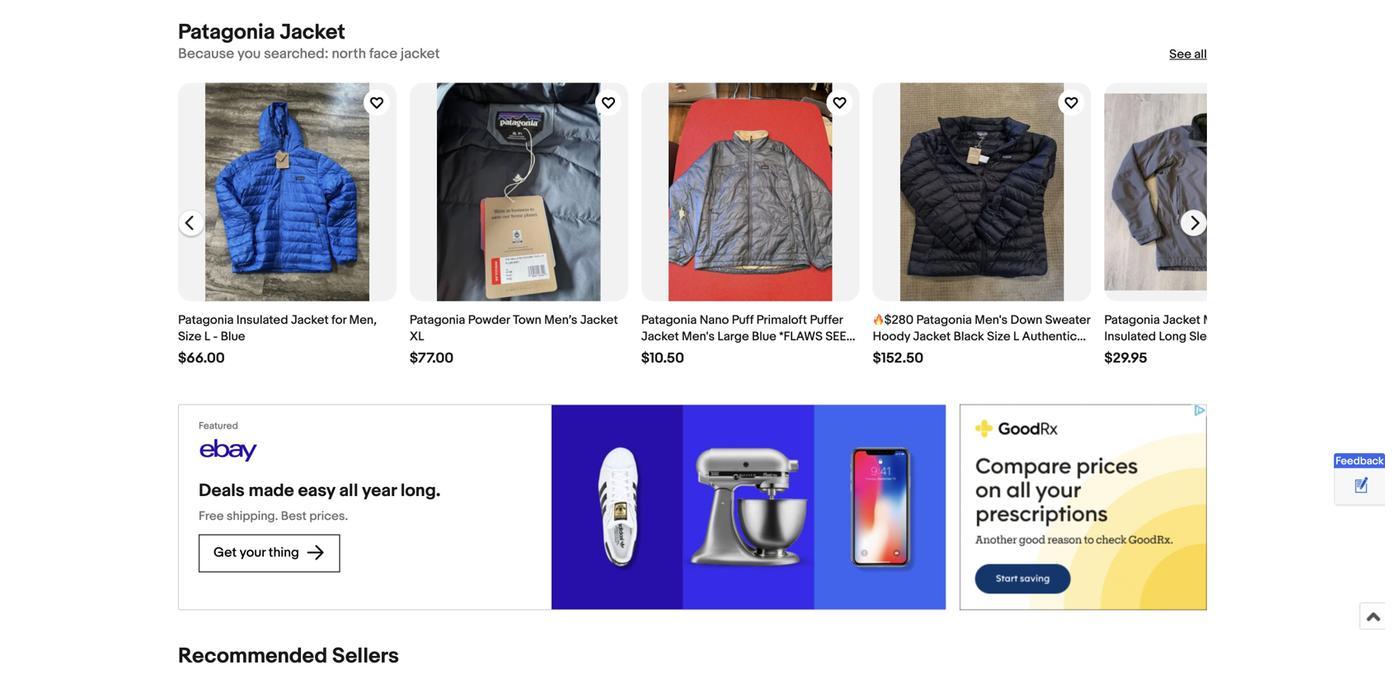 Task type: describe. For each thing, give the bounding box(es) containing it.
for
[[332, 313, 347, 328]]

because
[[178, 45, 234, 63]]

blue for $66.00
[[221, 329, 245, 344]]

men's inside patagonia nano puff primaloft puffer jacket men's large blue *flaws see pics
[[682, 329, 715, 344]]

patagonia jacket men's medium insulated long sleeve pockets full zip windstopper
[[1105, 313, 1319, 361]]

$10.50 text field
[[641, 350, 684, 367]]

primaloft
[[757, 313, 807, 328]]

full
[[1279, 329, 1298, 344]]

xl
[[410, 329, 424, 344]]

patagonia for patagonia insulated jacket for men, size l - blue $66.00
[[178, 313, 234, 328]]

see
[[1170, 47, 1192, 62]]

sellers
[[332, 644, 399, 670]]

jacket
[[401, 45, 440, 63]]

nano
[[700, 313, 729, 328]]

size inside '🔥$280 patagonia men's down sweater hoody jacket black size l authentic nwt'
[[987, 329, 1011, 344]]

town
[[513, 313, 542, 328]]

thing
[[269, 545, 299, 561]]

get
[[214, 545, 237, 561]]

puff
[[732, 313, 754, 328]]

patagonia for patagonia jacket men's medium insulated long sleeve pockets full zip windstopper
[[1105, 313, 1160, 328]]

recommended
[[178, 644, 328, 670]]

jacket inside patagonia nano puff primaloft puffer jacket men's large blue *flaws see pics
[[641, 329, 679, 344]]

pockets
[[1231, 329, 1276, 344]]

patagonia for patagonia powder town men's jacket xl $77.00
[[410, 313, 465, 328]]

pics
[[641, 346, 669, 361]]

best
[[281, 509, 307, 524]]

see all
[[1170, 47, 1207, 62]]

see
[[826, 329, 847, 344]]

*flaws
[[780, 329, 823, 344]]

jacket inside '🔥$280 patagonia men's down sweater hoody jacket black size l authentic nwt'
[[913, 329, 951, 344]]

recommended sellers
[[178, 644, 399, 670]]

feedback
[[1336, 455, 1385, 468]]

shipping.
[[227, 509, 278, 524]]

$10.50
[[641, 350, 684, 367]]

🔥$280
[[873, 313, 914, 328]]

see all link
[[1170, 46, 1207, 63]]

searched:
[[264, 45, 329, 63]]

size inside patagonia insulated jacket for men, size l - blue $66.00
[[178, 329, 202, 344]]

puffer
[[810, 313, 843, 328]]

all inside "deals made easy all year long. free shipping. best prices."
[[339, 480, 358, 502]]

patagonia jacket
[[178, 20, 345, 45]]

down
[[1011, 313, 1043, 328]]



Task type: vqa. For each thing, say whether or not it's contained in the screenshot.
account to the left
no



Task type: locate. For each thing, give the bounding box(es) containing it.
$29.95 text field
[[1105, 350, 1148, 367]]

men's
[[975, 313, 1008, 328], [1204, 313, 1237, 328], [682, 329, 715, 344]]

you
[[238, 45, 261, 63]]

authentic
[[1022, 329, 1077, 344]]

patagonia inside patagonia nano puff primaloft puffer jacket men's large blue *flaws see pics
[[641, 313, 697, 328]]

1 horizontal spatial all
[[1195, 47, 1207, 62]]

2 horizontal spatial men's
[[1204, 313, 1237, 328]]

1 vertical spatial all
[[339, 480, 358, 502]]

2 size from the left
[[987, 329, 1011, 344]]

1 blue from the left
[[221, 329, 245, 344]]

all right see
[[1195, 47, 1207, 62]]

0 horizontal spatial all
[[339, 480, 358, 502]]

$66.00 text field
[[178, 350, 225, 367]]

jacket
[[280, 20, 345, 45], [291, 313, 329, 328], [580, 313, 618, 328], [1163, 313, 1201, 328], [641, 329, 679, 344], [913, 329, 951, 344]]

jacket inside patagonia insulated jacket for men, size l - blue $66.00
[[291, 313, 329, 328]]

men's for $152.50
[[975, 313, 1008, 328]]

patagonia
[[178, 20, 275, 45], [178, 313, 234, 328], [410, 313, 465, 328], [641, 313, 697, 328], [917, 313, 972, 328], [1105, 313, 1160, 328]]

2 l from the left
[[1014, 329, 1020, 344]]

blue
[[221, 329, 245, 344], [752, 329, 777, 344]]

0 vertical spatial all
[[1195, 47, 1207, 62]]

size up $66.00 text field
[[178, 329, 202, 344]]

sweater
[[1046, 313, 1091, 328]]

windstopper
[[1105, 346, 1178, 361]]

patagonia inside patagonia insulated jacket for men, size l - blue $66.00
[[178, 313, 234, 328]]

men,
[[349, 313, 377, 328]]

patagonia nano puff primaloft puffer jacket men's large blue *flaws see pics
[[641, 313, 847, 361]]

l left - at the left
[[204, 329, 210, 344]]

blue inside patagonia insulated jacket for men, size l - blue $66.00
[[221, 329, 245, 344]]

your
[[240, 545, 266, 561]]

long
[[1159, 329, 1187, 344]]

easy
[[298, 480, 335, 502]]

patagonia jacket link
[[178, 20, 345, 45]]

powder
[[468, 313, 510, 328]]

size
[[178, 329, 202, 344], [987, 329, 1011, 344]]

0 horizontal spatial size
[[178, 329, 202, 344]]

long.
[[401, 480, 441, 502]]

-
[[213, 329, 218, 344]]

0 horizontal spatial blue
[[221, 329, 245, 344]]

1 horizontal spatial blue
[[752, 329, 777, 344]]

made
[[249, 480, 294, 502]]

free
[[199, 509, 224, 524]]

1 vertical spatial insulated
[[1105, 329, 1157, 344]]

0 horizontal spatial l
[[204, 329, 210, 344]]

0 horizontal spatial insulated
[[237, 313, 288, 328]]

jacket inside patagonia jacket men's medium insulated long sleeve pockets full zip windstopper
[[1163, 313, 1201, 328]]

jacket inside patagonia powder town men's jacket xl $77.00
[[580, 313, 618, 328]]

north
[[332, 45, 366, 63]]

nwt
[[873, 346, 900, 361]]

l down down
[[1014, 329, 1020, 344]]

get your thing
[[214, 545, 302, 561]]

patagonia powder town men's jacket xl $77.00
[[410, 313, 618, 367]]

sleeve
[[1190, 329, 1228, 344]]

l
[[204, 329, 210, 344], [1014, 329, 1020, 344]]

insulated left for at the top
[[237, 313, 288, 328]]

blue right - at the left
[[221, 329, 245, 344]]

year
[[362, 480, 397, 502]]

men's up sleeve in the right of the page
[[1204, 313, 1237, 328]]

🔥$280 patagonia men's down sweater hoody jacket black size l authentic nwt
[[873, 313, 1091, 361]]

men's inside '🔥$280 patagonia men's down sweater hoody jacket black size l authentic nwt'
[[975, 313, 1008, 328]]

patagonia insulated jacket for men, size l - blue $66.00
[[178, 313, 377, 367]]

blue down primaloft
[[752, 329, 777, 344]]

2 blue from the left
[[752, 329, 777, 344]]

men's
[[544, 313, 578, 328]]

advertisement region
[[960, 404, 1207, 611]]

1 horizontal spatial insulated
[[1105, 329, 1157, 344]]

l inside '🔥$280 patagonia men's down sweater hoody jacket black size l authentic nwt'
[[1014, 329, 1020, 344]]

patagonia inside patagonia jacket men's medium insulated long sleeve pockets full zip windstopper
[[1105, 313, 1160, 328]]

blue inside patagonia nano puff primaloft puffer jacket men's large blue *flaws see pics
[[752, 329, 777, 344]]

men's inside patagonia jacket men's medium insulated long sleeve pockets full zip windstopper
[[1204, 313, 1237, 328]]

$77.00
[[410, 350, 454, 367]]

insulated inside patagonia jacket men's medium insulated long sleeve pockets full zip windstopper
[[1105, 329, 1157, 344]]

insulated
[[237, 313, 288, 328], [1105, 329, 1157, 344]]

deals made easy all year long. free shipping. best prices.
[[199, 480, 441, 524]]

patagonia for patagonia jacket
[[178, 20, 275, 45]]

insulated up windstopper at the right bottom of page
[[1105, 329, 1157, 344]]

1 horizontal spatial men's
[[975, 313, 1008, 328]]

face
[[369, 45, 398, 63]]

zip
[[1301, 329, 1319, 344]]

because you searched: north face jacket
[[178, 45, 440, 63]]

$66.00
[[178, 350, 225, 367]]

prices.
[[309, 509, 348, 524]]

1 horizontal spatial l
[[1014, 329, 1020, 344]]

medium
[[1240, 313, 1286, 328]]

deals
[[199, 480, 245, 502]]

blue for *flaws
[[752, 329, 777, 344]]

insulated inside patagonia insulated jacket for men, size l - blue $66.00
[[237, 313, 288, 328]]

all
[[1195, 47, 1207, 62], [339, 480, 358, 502]]

l inside patagonia insulated jacket for men, size l - blue $66.00
[[204, 329, 210, 344]]

0 horizontal spatial men's
[[682, 329, 715, 344]]

patagonia inside patagonia powder town men's jacket xl $77.00
[[410, 313, 465, 328]]

size right black on the right of page
[[987, 329, 1011, 344]]

because you searched: north face jacket element
[[178, 45, 440, 63]]

featured
[[199, 420, 238, 432]]

$77.00 text field
[[410, 350, 454, 367]]

1 l from the left
[[204, 329, 210, 344]]

large
[[718, 329, 749, 344]]

all left 'year'
[[339, 480, 358, 502]]

men's for $29.95
[[1204, 313, 1237, 328]]

1 horizontal spatial size
[[987, 329, 1011, 344]]

patagonia for patagonia nano puff primaloft puffer jacket men's large blue *flaws see pics
[[641, 313, 697, 328]]

0 vertical spatial insulated
[[237, 313, 288, 328]]

patagonia inside '🔥$280 patagonia men's down sweater hoody jacket black size l authentic nwt'
[[917, 313, 972, 328]]

$152.50 text field
[[873, 350, 924, 367]]

black
[[954, 329, 985, 344]]

$29.95
[[1105, 350, 1148, 367]]

1 size from the left
[[178, 329, 202, 344]]

hoody
[[873, 329, 911, 344]]

men's down nano
[[682, 329, 715, 344]]

men's up black on the right of page
[[975, 313, 1008, 328]]

$152.50
[[873, 350, 924, 367]]



